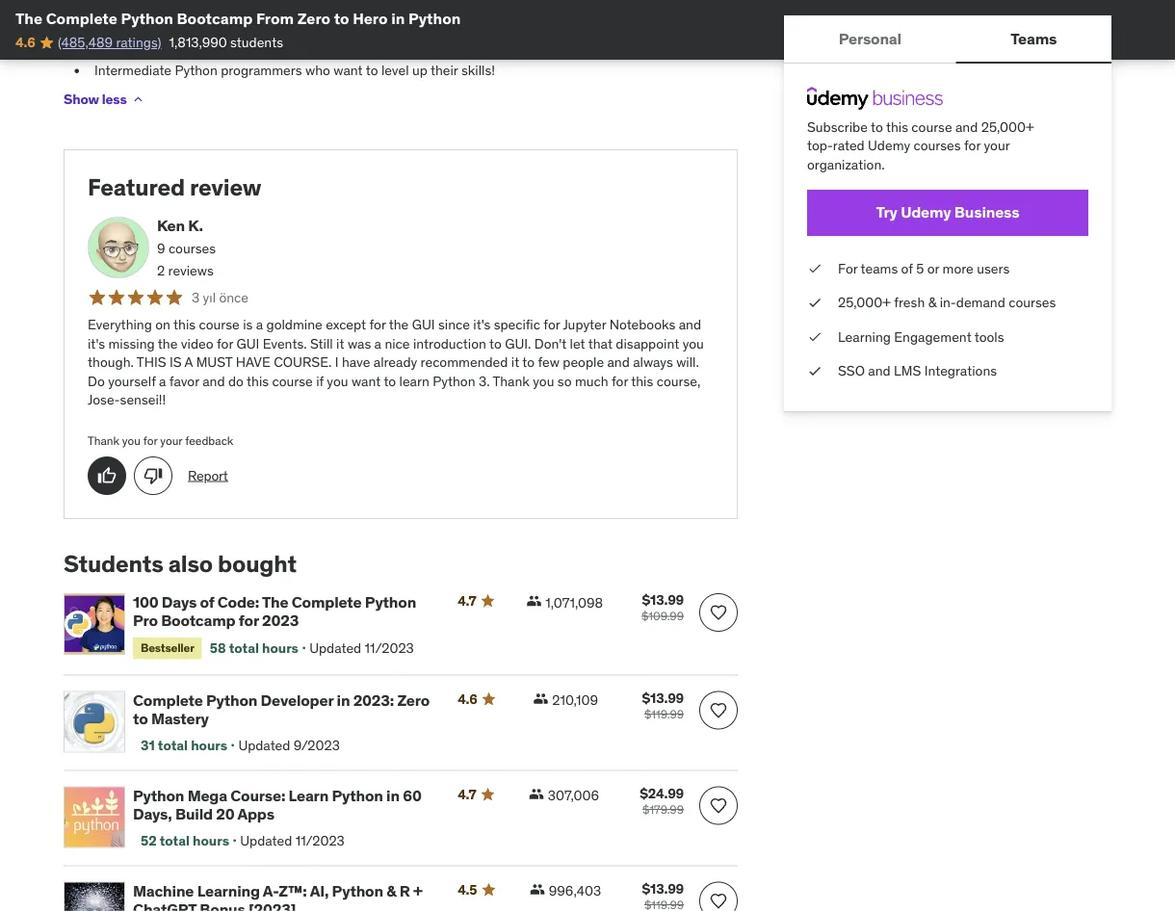 Task type: describe. For each thing, give the bounding box(es) containing it.
course for is
[[199, 316, 240, 333]]

programmed
[[256, 17, 333, 34]]

organization.
[[807, 156, 885, 173]]

wishlist image for 100 days of code: the complete python pro bootcamp for 2023
[[709, 603, 728, 623]]

11/2023 for 52 total hours
[[295, 832, 345, 850]]

video
[[181, 335, 213, 352]]

xsmall image for 1,071,098
[[526, 594, 542, 609]]

complete python developer in 2023: zero to mastery link
[[133, 691, 435, 729]]

more
[[943, 259, 974, 277]]

thank inside everything on this course is a goldmine except for the gui since it's specific for jupyter notebooks and it's missing the video for gui events. still it was a nice introduction to gui. don't let that disappoint you though. this is a must have course. i have already recommended it to few people and always will. do yourself a favor and do this course if you want to learn python 3. thank you so much for this course, jose-sensei!!
[[493, 373, 530, 390]]

skills!
[[461, 62, 495, 79]]

307,006
[[548, 788, 599, 805]]

subscribe
[[807, 118, 868, 135]]

0 vertical spatial gui
[[412, 316, 435, 333]]

you right if
[[327, 373, 348, 390]]

code:
[[217, 593, 259, 612]]

1 vertical spatial udemy
[[901, 202, 951, 222]]

0 vertical spatial a
[[256, 316, 263, 333]]

25,000+ inside subscribe to this course and 25,000+ top‑rated udemy courses for your organization.
[[981, 118, 1034, 135]]

before.
[[337, 17, 379, 34]]

was
[[348, 335, 371, 352]]

is
[[169, 354, 182, 371]]

python inside 'beginners who have never programmed before. programmers switching languages to python. intermediate python programmers who want to level up their skills!'
[[175, 62, 218, 79]]

wishlist image
[[709, 892, 728, 911]]

100 days of code: the complete python pro bootcamp for 2023
[[133, 593, 416, 631]]

since
[[438, 316, 470, 333]]

for up don't
[[544, 316, 560, 333]]

$109.99
[[641, 609, 684, 624]]

that
[[588, 335, 613, 352]]

do
[[88, 373, 105, 390]]

teams
[[861, 259, 898, 277]]

complete inside 100 days of code: the complete python pro bootcamp for 2023
[[292, 593, 362, 612]]

31
[[141, 737, 155, 754]]

missing
[[108, 335, 155, 352]]

xsmall image for for teams of 5 or more users
[[807, 259, 823, 278]]

a-
[[263, 881, 279, 901]]

31 total hours
[[141, 737, 227, 754]]

for teams of 5 or more users
[[838, 259, 1010, 277]]

and down that
[[607, 354, 630, 371]]

for up mark as unhelpful icon
[[143, 434, 157, 449]]

1,813,990
[[169, 34, 227, 51]]

yourself
[[108, 373, 156, 390]]

machine
[[133, 881, 194, 901]]

this
[[137, 354, 166, 371]]

course.
[[274, 354, 332, 371]]

önce
[[219, 289, 249, 307]]

students
[[64, 550, 163, 578]]

of for code:
[[200, 593, 214, 612]]

try
[[876, 202, 898, 222]]

learning engagement tools
[[838, 328, 1004, 345]]

few
[[538, 354, 560, 371]]

disappoint
[[616, 335, 679, 352]]

0 vertical spatial who
[[159, 17, 184, 34]]

recommended
[[421, 354, 508, 371]]

lms
[[894, 362, 921, 380]]

i
[[335, 354, 339, 371]]

build
[[175, 805, 213, 824]]

apps
[[237, 805, 274, 824]]

review
[[190, 173, 261, 202]]

yıl
[[203, 289, 216, 307]]

you down sensei!! on the top left of page
[[122, 434, 141, 449]]

for
[[838, 259, 858, 277]]

courses inside subscribe to this course and 25,000+ top‑rated udemy courses for your organization.
[[914, 137, 961, 154]]

+
[[413, 881, 423, 901]]

in inside complete python developer in 2023: zero to mastery
[[337, 691, 350, 710]]

jose-
[[88, 392, 120, 409]]

the inside 100 days of code: the complete python pro bootcamp for 2023
[[262, 593, 288, 612]]

0 vertical spatial total
[[229, 640, 259, 657]]

if
[[316, 373, 324, 390]]

students also bought
[[64, 550, 297, 578]]

this inside subscribe to this course and 25,000+ top‑rated udemy courses for your organization.
[[886, 118, 908, 135]]

this down have in the left of the page
[[247, 373, 269, 390]]

2 horizontal spatial courses
[[1009, 294, 1056, 311]]

is
[[243, 316, 253, 333]]

3.
[[479, 373, 490, 390]]

less
[[102, 91, 127, 108]]

and inside subscribe to this course and 25,000+ top‑rated udemy courses for your organization.
[[956, 118, 978, 135]]

updated for developer
[[238, 737, 290, 754]]

1 vertical spatial thank
[[88, 434, 119, 449]]

events.
[[263, 335, 307, 352]]

r
[[399, 881, 410, 901]]

total for python
[[158, 737, 188, 754]]

integrations
[[924, 362, 997, 380]]

python inside "machine learning a-z™: ai, python & r + chatgpt bonus [2023]"
[[332, 881, 383, 901]]

of for 5
[[901, 259, 913, 277]]

on
[[155, 316, 170, 333]]

total for mega
[[160, 832, 190, 850]]

& inside "machine learning a-z™: ai, python & r + chatgpt bonus [2023]"
[[386, 881, 396, 901]]

always
[[633, 354, 673, 371]]

1 horizontal spatial course
[[272, 373, 313, 390]]

let
[[570, 335, 585, 352]]

ken k. image
[[88, 217, 149, 279]]

xsmall image for 25,000+ fresh & in-demand courses
[[807, 293, 823, 312]]

58 total hours
[[210, 640, 299, 657]]

[2023]
[[249, 900, 296, 911]]

1 horizontal spatial the
[[389, 316, 409, 333]]

4.7 for 100 days of code: the complete python pro bootcamp for 2023
[[458, 593, 476, 610]]

0 vertical spatial 4.6
[[15, 34, 35, 51]]

featured review
[[88, 173, 261, 202]]

xsmall image for sso and lms integrations
[[807, 362, 823, 381]]

a
[[185, 354, 193, 371]]

teams button
[[956, 15, 1112, 62]]

1 vertical spatial it's
[[88, 335, 105, 352]]

have
[[236, 354, 271, 371]]

11/2023 for 58 total hours
[[365, 640, 414, 657]]

0 vertical spatial updated
[[309, 640, 361, 657]]

zero for 2023:
[[397, 691, 430, 710]]

1,071,098
[[546, 594, 603, 611]]

show less button
[[64, 80, 146, 119]]

to down programmed
[[306, 39, 318, 57]]

5
[[916, 259, 924, 277]]

0 horizontal spatial a
[[159, 373, 166, 390]]

personal
[[839, 28, 902, 48]]

3
[[192, 289, 200, 307]]

(485,489
[[58, 34, 113, 51]]

notebooks
[[610, 316, 676, 333]]

never
[[219, 17, 252, 34]]

level
[[381, 62, 409, 79]]

don't
[[534, 335, 567, 352]]

students
[[230, 34, 283, 51]]

introduction
[[413, 335, 486, 352]]

undo mark as helpful image
[[97, 467, 117, 486]]

you up will.
[[683, 335, 704, 352]]

python.
[[321, 39, 367, 57]]

0 vertical spatial bootcamp
[[177, 8, 253, 28]]

for up must
[[217, 335, 233, 352]]

specific
[[494, 316, 540, 333]]

0 vertical spatial it's
[[473, 316, 491, 333]]

to inside subscribe to this course and 25,000+ top‑rated udemy courses for your organization.
[[871, 118, 883, 135]]

python inside everything on this course is a goldmine except for the gui since it's specific for jupyter notebooks and it's missing the video for gui events. still it was a nice introduction to gui. don't let that disappoint you though. this is a must have course. i have already recommended it to few people and always will. do yourself a favor and do this course if you want to learn python 3. thank you so much for this course, jose-sensei!!
[[433, 373, 475, 390]]

gui.
[[505, 335, 531, 352]]

to left gui.
[[489, 335, 502, 352]]

developer
[[261, 691, 333, 710]]

0 vertical spatial the
[[15, 8, 42, 28]]

engagement
[[894, 328, 972, 345]]

programmers
[[94, 39, 177, 57]]

machine learning a-z™: ai, python & r + chatgpt bonus [2023]
[[133, 881, 423, 911]]

much
[[575, 373, 608, 390]]

you down few
[[533, 373, 554, 390]]



Task type: locate. For each thing, give the bounding box(es) containing it.
also
[[168, 550, 213, 578]]

for inside subscribe to this course and 25,000+ top‑rated udemy courses for your organization.
[[964, 137, 981, 154]]

python mega course: learn python in 60 days, build 20 apps
[[133, 786, 422, 824]]

0 vertical spatial in
[[391, 8, 405, 28]]

this down the udemy business image
[[886, 118, 908, 135]]

wishlist image right '$119.99'
[[709, 701, 728, 721]]

zero right 2023:
[[397, 691, 430, 710]]

teams
[[1011, 28, 1057, 48]]

2 4.7 from the top
[[458, 786, 476, 803]]

mastery
[[151, 709, 209, 729]]

2 wishlist image from the top
[[709, 701, 728, 721]]

this right on
[[173, 316, 196, 333]]

xsmall image
[[131, 92, 146, 107], [807, 327, 823, 346], [807, 362, 823, 381], [526, 594, 542, 609]]

0 horizontal spatial it
[[336, 335, 344, 352]]

&
[[928, 294, 937, 311], [386, 881, 396, 901]]

2 vertical spatial $13.99
[[642, 880, 684, 898]]

total right 52
[[160, 832, 190, 850]]

tab list
[[784, 15, 1112, 64]]

xsmall image left 996,403
[[530, 882, 545, 898]]

udemy business image
[[807, 87, 943, 110]]

updated 11/2023
[[309, 640, 414, 657], [240, 832, 345, 850]]

0 horizontal spatial gui
[[236, 335, 259, 352]]

it right still
[[336, 335, 344, 352]]

sso and lms integrations
[[838, 362, 997, 380]]

0 vertical spatial 4.7
[[458, 593, 476, 610]]

0 horizontal spatial learning
[[197, 881, 260, 901]]

updated 11/2023 for 58 total hours
[[309, 640, 414, 657]]

1 vertical spatial updated
[[238, 737, 290, 754]]

bestseller
[[141, 641, 194, 656]]

0 vertical spatial of
[[901, 259, 913, 277]]

this down always
[[631, 373, 653, 390]]

updated down complete python developer in 2023: zero to mastery
[[238, 737, 290, 754]]

updated 11/2023 for 52 total hours
[[240, 832, 345, 850]]

python inside complete python developer in 2023: zero to mastery
[[206, 691, 257, 710]]

& left the r
[[386, 881, 396, 901]]

of right days
[[200, 593, 214, 612]]

100 days of code: the complete python pro bootcamp for 2023 link
[[133, 593, 435, 631]]

xsmall image inside show less button
[[131, 92, 146, 107]]

tab list containing personal
[[784, 15, 1112, 64]]

course
[[912, 118, 952, 135], [199, 316, 240, 333], [272, 373, 313, 390]]

$13.99 inside $13.99 $109.99
[[642, 592, 684, 609]]

$13.99 left wishlist image
[[642, 880, 684, 898]]

total
[[229, 640, 259, 657], [158, 737, 188, 754], [160, 832, 190, 850]]

courses right 'demand'
[[1009, 294, 1056, 311]]

52
[[141, 832, 157, 850]]

25,000+ down the teams
[[838, 294, 891, 311]]

and down must
[[203, 373, 225, 390]]

0 horizontal spatial 25,000+
[[838, 294, 891, 311]]

xsmall image left fresh
[[807, 293, 823, 312]]

updated 11/2023 up 2023:
[[309, 640, 414, 657]]

python
[[121, 8, 173, 28], [408, 8, 461, 28], [175, 62, 218, 79], [433, 373, 475, 390], [365, 593, 416, 612], [206, 691, 257, 710], [133, 786, 184, 806], [332, 786, 383, 806], [332, 881, 383, 901]]

0 horizontal spatial have
[[188, 17, 216, 34]]

intermediate
[[94, 62, 172, 79]]

25,000+
[[981, 118, 1034, 135], [838, 294, 891, 311]]

and up try udemy business
[[956, 118, 978, 135]]

people
[[563, 354, 604, 371]]

0 vertical spatial $13.99
[[642, 592, 684, 609]]

to left few
[[522, 354, 535, 371]]

python inside 100 days of code: the complete python pro bootcamp for 2023
[[365, 593, 416, 612]]

$13.99 for 100 days of code: the complete python pro bootcamp for 2023
[[642, 592, 684, 609]]

jupyter
[[563, 316, 606, 333]]

3 wishlist image from the top
[[709, 797, 728, 816]]

3 $13.99 from the top
[[642, 880, 684, 898]]

1 horizontal spatial 4.6
[[458, 691, 477, 708]]

0 vertical spatial it
[[336, 335, 344, 352]]

learning inside "machine learning a-z™: ai, python & r + chatgpt bonus [2023]"
[[197, 881, 260, 901]]

xsmall image left 'for'
[[807, 259, 823, 278]]

gui down is
[[236, 335, 259, 352]]

1 vertical spatial $13.99
[[642, 690, 684, 707]]

3 yıl önce
[[192, 289, 249, 307]]

$13.99 for complete python developer in 2023: zero to mastery
[[642, 690, 684, 707]]

hours down 2023
[[262, 640, 299, 657]]

1 $13.99 from the top
[[642, 592, 684, 609]]

bonus
[[200, 900, 245, 911]]

1 vertical spatial the
[[262, 593, 288, 612]]

to up 31
[[133, 709, 148, 729]]

1 horizontal spatial zero
[[397, 691, 430, 710]]

1 horizontal spatial it's
[[473, 316, 491, 333]]

gui left since
[[412, 316, 435, 333]]

though.
[[88, 354, 134, 371]]

1 vertical spatial courses
[[168, 240, 216, 257]]

try udemy business
[[876, 202, 1020, 222]]

1 wishlist image from the top
[[709, 603, 728, 623]]

a right was
[[374, 335, 381, 352]]

in left 60
[[386, 786, 400, 806]]

0 vertical spatial updated 11/2023
[[309, 640, 414, 657]]

hours down 20
[[193, 832, 229, 850]]

the up nice
[[389, 316, 409, 333]]

2 $13.99 from the top
[[642, 690, 684, 707]]

hero
[[353, 8, 388, 28]]

it down gui.
[[511, 354, 519, 371]]

& left in-
[[928, 294, 937, 311]]

xsmall image for learning engagement tools
[[807, 327, 823, 346]]

1 vertical spatial want
[[352, 373, 381, 390]]

0 horizontal spatial courses
[[168, 240, 216, 257]]

for up was
[[369, 316, 386, 333]]

1 4.7 from the top
[[458, 593, 476, 610]]

the down on
[[158, 335, 178, 352]]

xsmall image
[[807, 259, 823, 278], [807, 293, 823, 312], [533, 692, 548, 707], [529, 787, 544, 802], [530, 882, 545, 898]]

users
[[977, 259, 1010, 277]]

learning left a- on the bottom left of page
[[197, 881, 260, 901]]

0 horizontal spatial thank
[[88, 434, 119, 449]]

the complete python bootcamp from zero to hero in python
[[15, 8, 461, 28]]

mark as unhelpful image
[[144, 467, 163, 486]]

who down python.
[[305, 62, 330, 79]]

11/2023 up 2023:
[[365, 640, 414, 657]]

0 vertical spatial thank
[[493, 373, 530, 390]]

4.7 for python mega course: learn python in 60 days, build 20 apps
[[458, 786, 476, 803]]

1 horizontal spatial a
[[256, 316, 263, 333]]

want down already
[[352, 373, 381, 390]]

0 vertical spatial hours
[[262, 640, 299, 657]]

in left 2023:
[[337, 691, 350, 710]]

2
[[157, 263, 165, 280]]

of
[[901, 259, 913, 277], [200, 593, 214, 612]]

course down the udemy business image
[[912, 118, 952, 135]]

$24.99
[[640, 785, 684, 802]]

wishlist image right the $109.99
[[709, 603, 728, 623]]

2 horizontal spatial a
[[374, 335, 381, 352]]

1 vertical spatial in
[[337, 691, 350, 710]]

1 horizontal spatial learning
[[838, 328, 891, 345]]

it's up though.
[[88, 335, 105, 352]]

thank up undo mark as helpful icon
[[88, 434, 119, 449]]

updated down 100 days of code: the complete python pro bootcamp for 2023 link
[[309, 640, 361, 657]]

a
[[256, 316, 263, 333], [374, 335, 381, 352], [159, 373, 166, 390]]

2 vertical spatial updated
[[240, 832, 292, 850]]

to left level
[[366, 62, 378, 79]]

do
[[228, 373, 244, 390]]

for up the business
[[964, 137, 981, 154]]

thank right 3.
[[493, 373, 530, 390]]

zero right from
[[297, 8, 331, 28]]

0 vertical spatial your
[[984, 137, 1010, 154]]

to down already
[[384, 373, 396, 390]]

1 horizontal spatial complete
[[133, 691, 203, 710]]

xsmall image left 210,109
[[533, 692, 548, 707]]

2023
[[262, 611, 299, 631]]

2 horizontal spatial course
[[912, 118, 952, 135]]

0 horizontal spatial the
[[158, 335, 178, 352]]

4.5
[[458, 881, 477, 899]]

1 vertical spatial have
[[342, 354, 370, 371]]

58
[[210, 640, 226, 657]]

$13.99 right 1,071,098 in the bottom of the page
[[642, 592, 684, 609]]

want inside 'beginners who have never programmed before. programmers switching languages to python. intermediate python programmers who want to level up their skills!'
[[334, 62, 363, 79]]

1 vertical spatial the
[[158, 335, 178, 352]]

hours for developer
[[191, 737, 227, 754]]

0 vertical spatial 25,000+
[[981, 118, 1034, 135]]

2 vertical spatial total
[[160, 832, 190, 850]]

0 vertical spatial &
[[928, 294, 937, 311]]

who
[[159, 17, 184, 34], [305, 62, 330, 79]]

4.6
[[15, 34, 35, 51], [458, 691, 477, 708]]

must
[[196, 354, 232, 371]]

0 vertical spatial course
[[912, 118, 952, 135]]

course down 3 yıl önce
[[199, 316, 240, 333]]

0 vertical spatial zero
[[297, 8, 331, 28]]

it's right since
[[473, 316, 491, 333]]

updated down apps
[[240, 832, 292, 850]]

100
[[133, 593, 158, 612]]

a right is
[[256, 316, 263, 333]]

a left favor
[[159, 373, 166, 390]]

$179.99
[[642, 802, 684, 817]]

complete down bought
[[292, 593, 362, 612]]

it
[[336, 335, 344, 352], [511, 354, 519, 371]]

0 horizontal spatial 4.6
[[15, 34, 35, 51]]

ken k. 9 courses 2 reviews
[[157, 216, 216, 280]]

1 horizontal spatial thank
[[493, 373, 530, 390]]

updated
[[309, 640, 361, 657], [238, 737, 290, 754], [240, 832, 292, 850]]

programmers
[[221, 62, 302, 79]]

and up will.
[[679, 316, 701, 333]]

udemy right try
[[901, 202, 951, 222]]

learn
[[399, 373, 429, 390]]

have inside everything on this course is a goldmine except for the gui since it's specific for jupyter notebooks and it's missing the video for gui events. still it was a nice introduction to gui. don't let that disappoint you though. this is a must have course. i have already recommended it to few people and always will. do yourself a favor and do this course if you want to learn python 3. thank you so much for this course, jose-sensei!!
[[342, 354, 370, 371]]

0 vertical spatial complete
[[46, 8, 117, 28]]

to down the udemy business image
[[871, 118, 883, 135]]

2 vertical spatial course
[[272, 373, 313, 390]]

bootcamp up the 58 at the bottom left of the page
[[161, 611, 235, 631]]

course for and
[[912, 118, 952, 135]]

hours
[[262, 640, 299, 657], [191, 737, 227, 754], [193, 832, 229, 850]]

1 vertical spatial 4.7
[[458, 786, 476, 803]]

complete up (485,489
[[46, 8, 117, 28]]

courses inside ken k. 9 courses 2 reviews
[[168, 240, 216, 257]]

2 vertical spatial in
[[386, 786, 400, 806]]

demand
[[956, 294, 1006, 311]]

updated 11/2023 down the python mega course: learn python in 60 days, build 20 apps link
[[240, 832, 345, 850]]

wishlist image for python mega course: learn python in 60 days, build 20 apps
[[709, 797, 728, 816]]

fresh
[[894, 294, 925, 311]]

pro
[[133, 611, 158, 631]]

1 vertical spatial gui
[[236, 335, 259, 352]]

complete inside complete python developer in 2023: zero to mastery
[[133, 691, 203, 710]]

1 vertical spatial total
[[158, 737, 188, 754]]

in-
[[940, 294, 956, 311]]

0 horizontal spatial 11/2023
[[295, 832, 345, 850]]

for right much on the top of page
[[612, 373, 628, 390]]

52 total hours
[[141, 832, 229, 850]]

0 vertical spatial udemy
[[868, 137, 910, 154]]

who up the "programmers"
[[159, 17, 184, 34]]

want inside everything on this course is a goldmine except for the gui since it's specific for jupyter notebooks and it's missing the video for gui events. still it was a nice introduction to gui. don't let that disappoint you though. this is a must have course. i have already recommended it to few people and always will. do yourself a favor and do this course if you want to learn python 3. thank you so much for this course, jose-sensei!!
[[352, 373, 381, 390]]

1 horizontal spatial of
[[901, 259, 913, 277]]

goldmine
[[266, 316, 322, 333]]

have down was
[[342, 354, 370, 371]]

2 vertical spatial courses
[[1009, 294, 1056, 311]]

1 horizontal spatial it
[[511, 354, 519, 371]]

complete up the 31 total hours
[[133, 691, 203, 710]]

your up the business
[[984, 137, 1010, 154]]

business
[[954, 202, 1020, 222]]

4.6 right 2023:
[[458, 691, 477, 708]]

will.
[[676, 354, 699, 371]]

9
[[157, 240, 165, 257]]

xsmall image for 996,403
[[530, 882, 545, 898]]

1 vertical spatial 25,000+
[[838, 294, 891, 311]]

1 vertical spatial who
[[305, 62, 330, 79]]

1 vertical spatial updated 11/2023
[[240, 832, 345, 850]]

your left feedback
[[160, 434, 182, 449]]

0 vertical spatial wishlist image
[[709, 603, 728, 623]]

zero
[[297, 8, 331, 28], [397, 691, 430, 710]]

complete python developer in 2023: zero to mastery
[[133, 691, 430, 729]]

your
[[984, 137, 1010, 154], [160, 434, 182, 449]]

11/2023 down learn
[[295, 832, 345, 850]]

hours down mastery
[[191, 737, 227, 754]]

course inside subscribe to this course and 25,000+ top‑rated udemy courses for your organization.
[[912, 118, 952, 135]]

zero inside complete python developer in 2023: zero to mastery
[[397, 691, 430, 710]]

have
[[188, 17, 216, 34], [342, 354, 370, 371]]

in
[[391, 8, 405, 28], [337, 691, 350, 710], [386, 786, 400, 806]]

1 horizontal spatial gui
[[412, 316, 435, 333]]

$13.99 down the $109.99
[[642, 690, 684, 707]]

total right 31
[[158, 737, 188, 754]]

updated for course:
[[240, 832, 292, 850]]

1 horizontal spatial courses
[[914, 137, 961, 154]]

1 vertical spatial 4.6
[[458, 691, 477, 708]]

learning up "sso"
[[838, 328, 891, 345]]

xsmall image for 210,109
[[533, 692, 548, 707]]

1 vertical spatial 11/2023
[[295, 832, 345, 850]]

nice
[[385, 335, 410, 352]]

report
[[188, 467, 228, 485]]

this
[[886, 118, 908, 135], [173, 316, 196, 333], [247, 373, 269, 390], [631, 373, 653, 390]]

wishlist image
[[709, 603, 728, 623], [709, 701, 728, 721], [709, 797, 728, 816]]

1 vertical spatial hours
[[191, 737, 227, 754]]

show
[[64, 91, 99, 108]]

1 horizontal spatial the
[[262, 593, 288, 612]]

courses up reviews
[[168, 240, 216, 257]]

bootcamp up "1,813,990 students"
[[177, 8, 253, 28]]

1 vertical spatial of
[[200, 593, 214, 612]]

have inside 'beginners who have never programmed before. programmers switching languages to python. intermediate python programmers who want to level up their skills!'
[[188, 17, 216, 34]]

996,403
[[549, 883, 601, 900]]

25,000+ up the business
[[981, 118, 1034, 135]]

0 horizontal spatial your
[[160, 434, 182, 449]]

courses up try udemy business
[[914, 137, 961, 154]]

1 horizontal spatial who
[[305, 62, 330, 79]]

to left hero at top
[[334, 8, 349, 28]]

have up switching
[[188, 17, 216, 34]]

for up 58 total hours
[[239, 611, 259, 631]]

1 horizontal spatial 25,000+
[[981, 118, 1034, 135]]

0 vertical spatial want
[[334, 62, 363, 79]]

0 horizontal spatial of
[[200, 593, 214, 612]]

want down python.
[[334, 62, 363, 79]]

in inside python mega course: learn python in 60 days, build 20 apps
[[386, 786, 400, 806]]

total right the 58 at the bottom left of the page
[[229, 640, 259, 657]]

personal button
[[784, 15, 956, 62]]

0 vertical spatial have
[[188, 17, 216, 34]]

0 horizontal spatial who
[[159, 17, 184, 34]]

complete
[[46, 8, 117, 28], [292, 593, 362, 612], [133, 691, 203, 710]]

1 vertical spatial wishlist image
[[709, 701, 728, 721]]

1 horizontal spatial 11/2023
[[365, 640, 414, 657]]

1 horizontal spatial &
[[928, 294, 937, 311]]

hours for course:
[[193, 832, 229, 850]]

2 horizontal spatial complete
[[292, 593, 362, 612]]

course down the course.
[[272, 373, 313, 390]]

0 horizontal spatial &
[[386, 881, 396, 901]]

of left 5
[[901, 259, 913, 277]]

udemy inside subscribe to this course and 25,000+ top‑rated udemy courses for your organization.
[[868, 137, 910, 154]]

1 vertical spatial &
[[386, 881, 396, 901]]

(485,489 ratings)
[[58, 34, 161, 51]]

0 vertical spatial courses
[[914, 137, 961, 154]]

in right hero at top
[[391, 8, 405, 28]]

course,
[[657, 373, 701, 390]]

their
[[430, 62, 458, 79]]

0 vertical spatial the
[[389, 316, 409, 333]]

wishlist image right $179.99
[[709, 797, 728, 816]]

zero for from
[[297, 8, 331, 28]]

bootcamp
[[177, 8, 253, 28], [161, 611, 235, 631]]

bootcamp inside 100 days of code: the complete python pro bootcamp for 2023
[[161, 611, 235, 631]]

xsmall image left 307,006
[[529, 787, 544, 802]]

your inside subscribe to this course and 25,000+ top‑rated udemy courses for your organization.
[[984, 137, 1010, 154]]

everything
[[88, 316, 152, 333]]

1 vertical spatial your
[[160, 434, 182, 449]]

60
[[403, 786, 422, 806]]

0 horizontal spatial complete
[[46, 8, 117, 28]]

wishlist image for complete python developer in 2023: zero to mastery
[[709, 701, 728, 721]]

of inside 100 days of code: the complete python pro bootcamp for 2023
[[200, 593, 214, 612]]

1 horizontal spatial have
[[342, 354, 370, 371]]

to inside complete python developer in 2023: zero to mastery
[[133, 709, 148, 729]]

0 horizontal spatial zero
[[297, 8, 331, 28]]

z™:
[[279, 881, 307, 901]]

2 vertical spatial complete
[[133, 691, 203, 710]]

or
[[927, 259, 939, 277]]

days
[[162, 593, 197, 612]]

0 vertical spatial learning
[[838, 328, 891, 345]]

1 vertical spatial bootcamp
[[161, 611, 235, 631]]

xsmall image for 307,006
[[529, 787, 544, 802]]

0 horizontal spatial it's
[[88, 335, 105, 352]]

1 vertical spatial complete
[[292, 593, 362, 612]]

still
[[310, 335, 333, 352]]

for inside 100 days of code: the complete python pro bootcamp for 2023
[[239, 611, 259, 631]]

0 horizontal spatial the
[[15, 8, 42, 28]]

and right "sso"
[[868, 362, 891, 380]]

udemy up organization.
[[868, 137, 910, 154]]

1 vertical spatial course
[[199, 316, 240, 333]]



Task type: vqa. For each thing, say whether or not it's contained in the screenshot.
1
no



